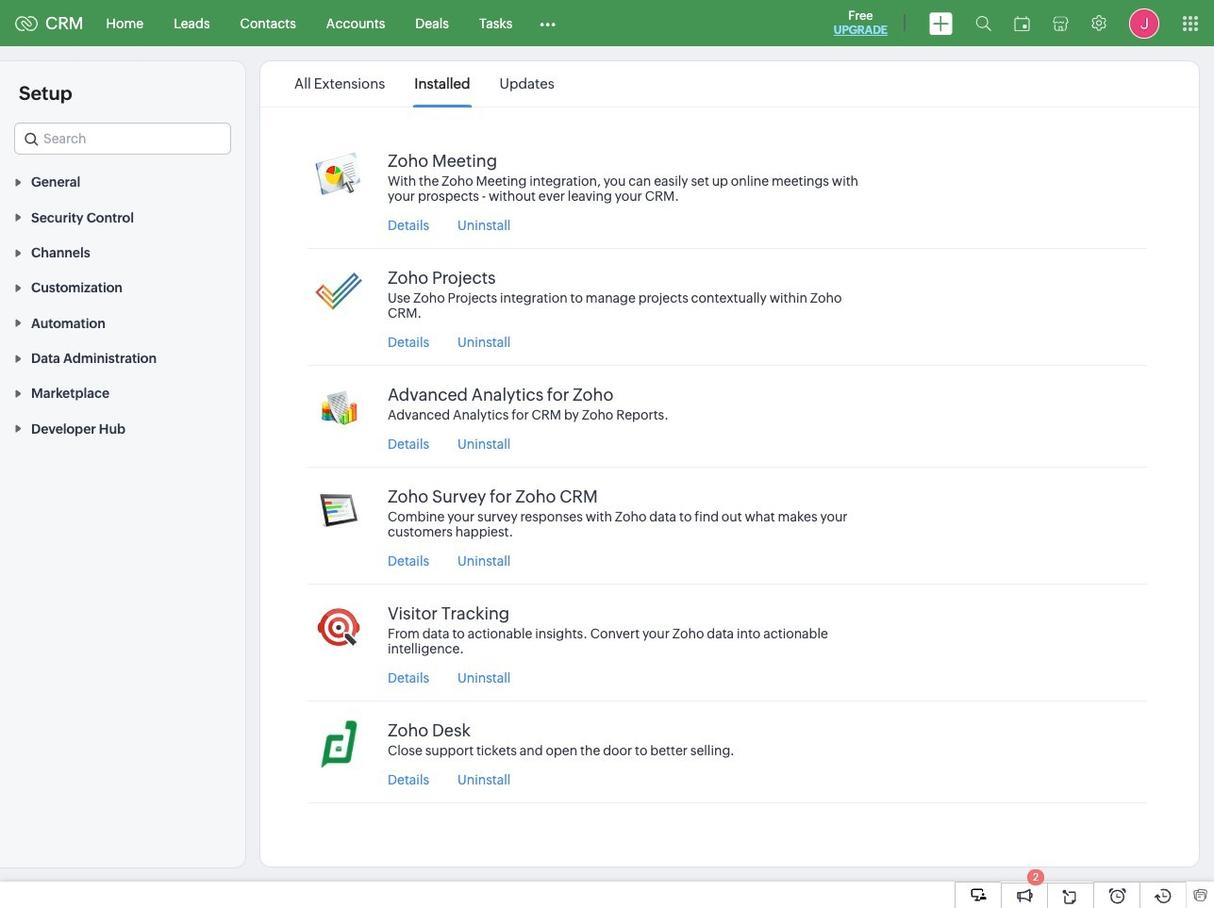 Task type: locate. For each thing, give the bounding box(es) containing it.
profile element
[[1118, 0, 1171, 46]]

None field
[[14, 123, 231, 155]]

create menu element
[[918, 0, 965, 46]]

Search text field
[[15, 124, 230, 154]]

calendar image
[[1015, 16, 1031, 31]]

profile image
[[1130, 8, 1160, 38]]

Other Modules field
[[528, 8, 568, 38]]



Task type: vqa. For each thing, say whether or not it's contained in the screenshot.
logo
yes



Task type: describe. For each thing, give the bounding box(es) containing it.
create menu image
[[930, 12, 953, 34]]

search image
[[976, 15, 992, 31]]

search element
[[965, 0, 1003, 46]]

logo image
[[15, 16, 38, 31]]



